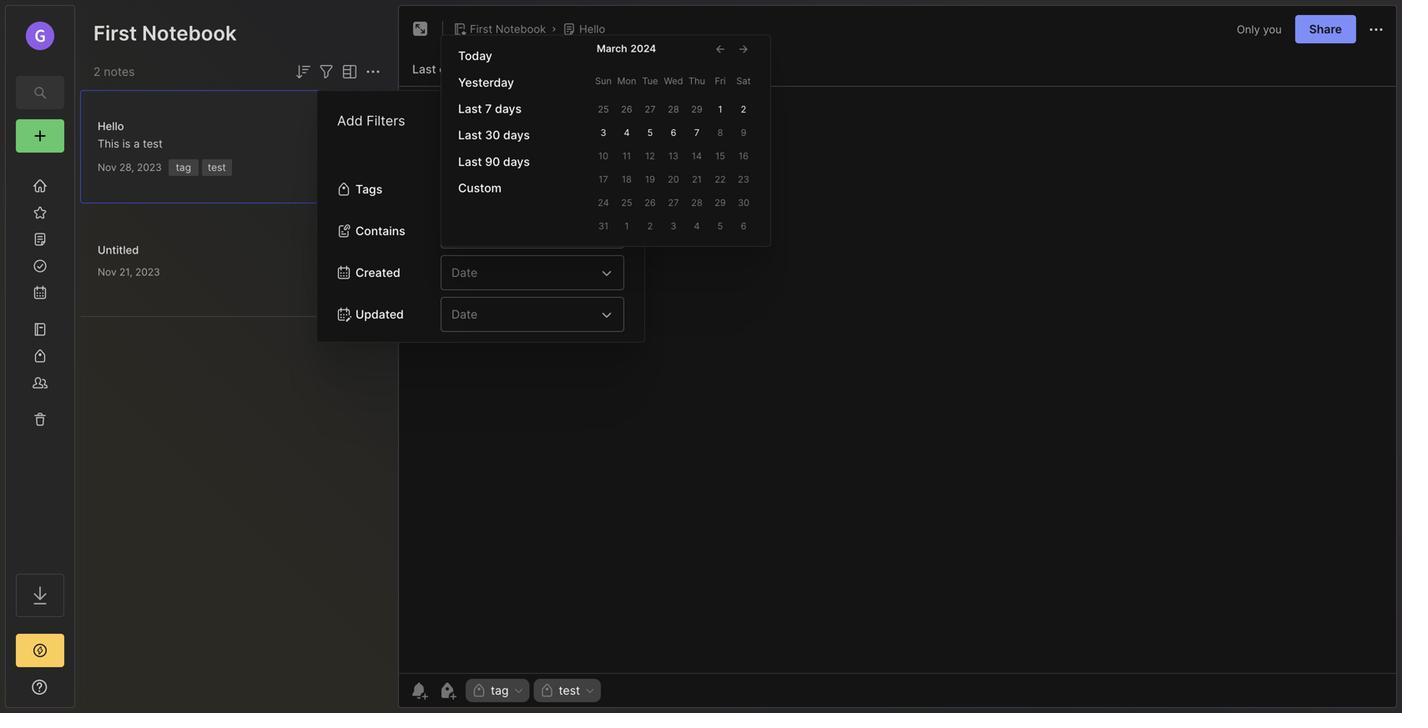 Task type: vqa. For each thing, say whether or not it's contained in the screenshot.
17 BUTTON
yes



Task type: locate. For each thing, give the bounding box(es) containing it.
29 down 22 button
[[715, 197, 726, 208]]

21 button
[[687, 169, 707, 189]]

date for updated
[[451, 308, 477, 322]]

6 button
[[663, 123, 683, 143], [734, 216, 754, 236]]

0 vertical spatial 29 button
[[687, 99, 707, 119]]

0 horizontal spatial 28,
[[119, 161, 134, 174]]

1 vertical spatial 6 button
[[734, 216, 754, 236]]

0 vertical spatial 3 button
[[593, 123, 613, 143]]

31
[[598, 221, 608, 232]]

27 button down 20 button
[[663, 193, 683, 213]]

5 up the 12
[[647, 127, 653, 138]]

24
[[598, 197, 609, 208]]

hello
[[579, 23, 605, 35], [98, 120, 124, 133]]

last left the edited at the top of the page
[[412, 62, 436, 76]]

25 down 18 button
[[621, 197, 632, 208]]

0 vertical spatial 5
[[647, 127, 653, 138]]

27 button
[[640, 99, 660, 119], [663, 193, 683, 213]]

1 vertical spatial 25 button
[[617, 193, 637, 213]]

sat
[[736, 75, 751, 86]]

7 left the 8
[[694, 127, 699, 138]]

1 vertical spatial 26
[[644, 197, 656, 208]]

28 button down 21 button
[[687, 193, 707, 213]]

0 vertical spatial 3
[[600, 127, 606, 138]]

notebook
[[142, 21, 237, 45], [495, 23, 546, 35]]

5 for the rightmost 5 button
[[717, 221, 723, 232]]

29 button down 22 button
[[710, 193, 730, 213]]

28, inside note window element
[[520, 62, 538, 76]]

1 right 31
[[625, 221, 629, 232]]

0 vertical spatial 1
[[718, 104, 722, 115]]

1 vertical spatial 6
[[741, 221, 746, 232]]

nov down this at top left
[[98, 161, 117, 174]]

add a reminder image
[[409, 681, 429, 701]]

more actions image right share 'button' in the right of the page
[[1366, 20, 1386, 40]]

29
[[691, 104, 702, 115], [715, 197, 726, 208]]

28, right on
[[520, 62, 538, 76]]

2 horizontal spatial test
[[559, 684, 580, 698]]

days for last 7 days
[[495, 102, 522, 116]]

View options field
[[336, 62, 360, 82]]

hello up this at top left
[[98, 120, 124, 133]]

more actions field right view options 'field'
[[363, 62, 383, 82]]

0 horizontal spatial 27 button
[[640, 99, 660, 119]]

1 vertical spatial 30
[[738, 197, 749, 208]]

0 vertical spatial 7
[[485, 102, 492, 116]]

edit search image
[[30, 83, 50, 103]]

2 button right 31
[[640, 216, 660, 236]]

28 down 21 button
[[691, 197, 702, 208]]

0 horizontal spatial 2 button
[[640, 216, 660, 236]]

1 horizontal spatial 29 button
[[710, 193, 730, 213]]

0 vertical spatial 4
[[624, 127, 630, 138]]

1 vertical spatial 5
[[717, 221, 723, 232]]

notes
[[104, 65, 135, 79]]

31 button
[[593, 216, 613, 236]]

28,
[[520, 62, 538, 76], [119, 161, 134, 174]]

1 horizontal spatial 4
[[694, 221, 700, 232]]

0 horizontal spatial 5 button
[[640, 123, 660, 143]]

hello up march field
[[579, 23, 605, 35]]

27
[[645, 104, 656, 115], [668, 197, 679, 208]]

26 down the 19 "button"
[[644, 197, 656, 208]]

more actions image right view options 'field'
[[363, 62, 383, 82]]

5 button down 22
[[710, 216, 730, 236]]

27 right all
[[645, 104, 656, 115]]

1 horizontal spatial 7
[[694, 127, 699, 138]]

0 horizontal spatial tag
[[176, 161, 191, 174]]

0 horizontal spatial 28
[[668, 104, 679, 115]]

1 horizontal spatial 28 button
[[687, 193, 707, 213]]

1 vertical spatial 4 button
[[687, 216, 707, 236]]

1 horizontal spatial tag
[[491, 684, 509, 698]]

7
[[485, 102, 492, 116], [694, 127, 699, 138]]

1 horizontal spatial 1
[[718, 104, 722, 115]]

last for last edited on nov 28, 2023
[[412, 62, 436, 76]]

2 right 31
[[647, 221, 653, 232]]

1 vertical spatial 25
[[621, 197, 632, 208]]

28 down wed
[[668, 104, 679, 115]]

1 vertical spatial date
[[451, 308, 477, 322]]

add tag image
[[437, 681, 457, 701]]

tue
[[642, 75, 658, 86]]

27 down 20 button
[[668, 197, 679, 208]]

25 button left all
[[593, 99, 613, 119]]

1 horizontal spatial 6
[[741, 221, 746, 232]]

29 up 7 button
[[691, 104, 702, 115]]

1 horizontal spatial 25 button
[[617, 193, 637, 213]]

tag right nov 28, 2023
[[176, 161, 191, 174]]

more actions image for leftmost more actions field
[[363, 62, 383, 82]]

5 button
[[640, 123, 660, 143], [710, 216, 730, 236]]

1 date from the top
[[451, 266, 477, 280]]

hello inside button
[[579, 23, 605, 35]]

1 horizontal spatial more actions field
[[1366, 19, 1386, 40]]

1 horizontal spatial 25
[[621, 197, 632, 208]]

28, down is at the left
[[119, 161, 134, 174]]

4 button up 11 button
[[617, 123, 637, 143]]

2 up 9
[[741, 104, 746, 115]]

tree
[[6, 163, 74, 559]]

1 horizontal spatial 2 button
[[734, 99, 754, 119]]

tag
[[176, 161, 191, 174], [491, 684, 509, 698]]

0 vertical spatial 26
[[621, 104, 632, 115]]

last 7 days
[[458, 102, 522, 116]]

26
[[621, 104, 632, 115], [644, 197, 656, 208]]

0 horizontal spatial more actions image
[[363, 62, 383, 82]]

Note Editor text field
[[399, 86, 1396, 673]]

first up 2 notes
[[93, 21, 137, 45]]

0 vertical spatial 6
[[671, 127, 676, 138]]

1 horizontal spatial 29
[[715, 197, 726, 208]]

nov
[[495, 62, 517, 76], [98, 161, 117, 174], [98, 266, 117, 278]]

1 horizontal spatial 1 button
[[710, 99, 730, 119]]

hello this is a test
[[98, 120, 163, 150]]

30
[[485, 128, 500, 142], [738, 197, 749, 208]]

0 vertical spatial date
[[451, 266, 477, 280]]

4 button
[[617, 123, 637, 143], [687, 216, 707, 236]]

20
[[668, 174, 679, 185]]

tag right add tag image in the bottom left of the page
[[491, 684, 509, 698]]

1 vertical spatial 27 button
[[663, 193, 683, 213]]

26 button down the 19 "button"
[[640, 193, 660, 213]]

last
[[412, 62, 436, 76], [458, 102, 482, 116], [458, 128, 482, 142], [458, 155, 482, 169]]

25 button
[[593, 99, 613, 119], [617, 193, 637, 213]]

6
[[671, 127, 676, 138], [741, 221, 746, 232]]

0 horizontal spatial first notebook
[[93, 21, 237, 45]]

4
[[624, 127, 630, 138], [694, 221, 700, 232]]

24 button
[[593, 193, 613, 213]]

12 button
[[640, 146, 660, 166]]

25 button down 18 button
[[617, 193, 637, 213]]

4 button down 21 button
[[687, 216, 707, 236]]

click to expand image
[[73, 683, 86, 703]]

add filters image
[[316, 62, 336, 82]]

30 down the 23
[[738, 197, 749, 208]]

1 vertical spatial 2
[[741, 104, 746, 115]]

sun mon tue wed thu
[[595, 75, 705, 86]]

6 button down 30 button
[[734, 216, 754, 236]]

test inside button
[[559, 684, 580, 698]]

30 inside button
[[738, 197, 749, 208]]

26 right clear
[[621, 104, 632, 115]]

30 up 90
[[485, 128, 500, 142]]

1 horizontal spatial test
[[208, 161, 226, 174]]

last for last 30 days
[[458, 128, 482, 142]]

nov for nov 28, 2023
[[98, 161, 117, 174]]

nov for nov 21, 2023
[[98, 266, 117, 278]]

2 date from the top
[[451, 308, 477, 322]]

created
[[356, 266, 400, 280]]

more actions field inside note window element
[[1366, 19, 1386, 40]]

2 button
[[734, 99, 754, 119], [640, 216, 660, 236]]

0 horizontal spatial 26
[[621, 104, 632, 115]]

3 button up 10
[[593, 123, 613, 143]]

days up last 90 days
[[503, 128, 530, 142]]

1 horizontal spatial 30
[[738, 197, 749, 208]]

Account field
[[6, 19, 74, 53]]

28
[[668, 104, 679, 115], [691, 197, 702, 208]]

0 vertical spatial hello
[[579, 23, 605, 35]]

0 horizontal spatial test
[[143, 137, 163, 150]]

test button
[[534, 679, 601, 703]]

19 button
[[640, 169, 660, 189]]

test
[[143, 137, 163, 150], [208, 161, 226, 174], [559, 684, 580, 698]]

3 button
[[593, 123, 613, 143], [663, 216, 683, 236]]

16 button
[[734, 146, 754, 166]]

Add filters field
[[316, 62, 336, 82]]

first inside "button"
[[470, 23, 492, 35]]

tag button
[[466, 679, 530, 703]]

0 vertical spatial 27 button
[[640, 99, 660, 119]]

6 for the leftmost 6 button
[[671, 127, 676, 138]]

4 down 21 button
[[694, 221, 700, 232]]

1 horizontal spatial 28,
[[520, 62, 538, 76]]

days
[[495, 102, 522, 116], [503, 128, 530, 142], [503, 155, 530, 169]]

more actions image
[[1366, 20, 1386, 40], [363, 62, 383, 82]]

1 horizontal spatial 5
[[717, 221, 723, 232]]

6 button up 13 button
[[663, 123, 683, 143]]

More actions field
[[1366, 19, 1386, 40], [363, 62, 383, 82]]

28 button
[[663, 99, 683, 119], [687, 193, 707, 213]]

3 button down 20 button
[[663, 216, 683, 236]]

date
[[451, 266, 477, 280], [451, 308, 477, 322]]

note window element
[[398, 5, 1397, 713]]

6 down 30 button
[[741, 221, 746, 232]]

nov left 21,
[[98, 266, 117, 278]]

hello for hello
[[579, 23, 605, 35]]

13
[[668, 151, 679, 161]]

2024
[[631, 43, 656, 55]]

days right 90
[[503, 155, 530, 169]]

12
[[645, 151, 655, 161]]

1 vertical spatial 26 button
[[640, 193, 660, 213]]

9
[[741, 127, 746, 138]]

1 vertical spatial 27
[[668, 197, 679, 208]]

2024 field
[[627, 42, 656, 56]]

2 vertical spatial nov
[[98, 266, 117, 278]]

1 button up 8 button at the top right of the page
[[710, 99, 730, 119]]

more actions image inside note window element
[[1366, 20, 1386, 40]]

0 horizontal spatial 30
[[485, 128, 500, 142]]

2 left notes
[[93, 65, 101, 79]]

3 up 10
[[600, 127, 606, 138]]

account image
[[26, 22, 54, 50]]

first notebook inside "button"
[[470, 23, 546, 35]]

 Date picker field
[[441, 297, 636, 332]]

0 vertical spatial 28
[[668, 104, 679, 115]]

7 down yesterday
[[485, 102, 492, 116]]

25
[[598, 104, 609, 115], [621, 197, 632, 208]]

mon
[[617, 75, 636, 86]]

1 horizontal spatial more actions image
[[1366, 20, 1386, 40]]

10 button
[[593, 146, 613, 166]]

0 horizontal spatial 3 button
[[593, 123, 613, 143]]

1 horizontal spatial first
[[470, 23, 492, 35]]

hello for hello this is a test
[[98, 120, 124, 133]]

1 vertical spatial 28
[[691, 197, 702, 208]]

first up today
[[470, 23, 492, 35]]

7 inside button
[[694, 127, 699, 138]]

2023 down a
[[137, 161, 162, 174]]

0 horizontal spatial 27
[[645, 104, 656, 115]]

27 button right all
[[640, 99, 660, 119]]

more actions field right share 'button' in the right of the page
[[1366, 19, 1386, 40]]

1 vertical spatial days
[[503, 128, 530, 142]]

0 horizontal spatial 1
[[625, 221, 629, 232]]

0 vertical spatial nov
[[495, 62, 517, 76]]

first notebook up notes
[[93, 21, 237, 45]]

25 left all
[[598, 104, 609, 115]]

26 button
[[617, 99, 637, 119], [640, 193, 660, 213]]

first notebook up today
[[470, 23, 546, 35]]

5 for topmost 5 button
[[647, 127, 653, 138]]

1 vertical spatial 1
[[625, 221, 629, 232]]

1 horizontal spatial first notebook
[[470, 23, 546, 35]]

share
[[1309, 22, 1342, 36]]

last left 90
[[458, 155, 482, 169]]

1 vertical spatial 1 button
[[617, 216, 637, 236]]

15
[[715, 151, 725, 161]]

last edited on nov 28, 2023
[[412, 62, 570, 76]]

5 down 22
[[717, 221, 723, 232]]

1 horizontal spatial 27 button
[[663, 193, 683, 213]]

nov right on
[[495, 62, 517, 76]]

6 up 13 button
[[671, 127, 676, 138]]

last for last 7 days
[[458, 102, 482, 116]]

last down yesterday
[[458, 102, 482, 116]]

2023 down hello button at the top of the page
[[541, 62, 570, 76]]

0 horizontal spatial notebook
[[142, 21, 237, 45]]

hello inside hello this is a test
[[98, 120, 124, 133]]

march 2024
[[597, 43, 656, 55]]

0 horizontal spatial 25
[[598, 104, 609, 115]]

March field
[[593, 42, 627, 56]]

last inside note window element
[[412, 62, 436, 76]]

4 up 11 button
[[624, 127, 630, 138]]

0 vertical spatial 2023
[[541, 62, 570, 76]]

1 vertical spatial 5 button
[[710, 216, 730, 236]]

29 button up 7 button
[[687, 99, 707, 119]]

2 vertical spatial test
[[559, 684, 580, 698]]

untitled
[[98, 244, 139, 257]]

2 vertical spatial 2023
[[135, 266, 160, 278]]

5 button up the 12
[[640, 123, 660, 143]]

this
[[98, 137, 119, 150]]

0 vertical spatial days
[[495, 102, 522, 116]]

1 button right 31
[[617, 216, 637, 236]]

1 vertical spatial 4
[[694, 221, 700, 232]]

1 vertical spatial hello
[[98, 120, 124, 133]]

fri
[[715, 75, 726, 86]]

days up last 30 days
[[495, 102, 522, 116]]

nov inside note window element
[[495, 62, 517, 76]]

2023 inside note window element
[[541, 62, 570, 76]]

2023
[[541, 62, 570, 76], [137, 161, 162, 174], [135, 266, 160, 278]]

3 down 20 button
[[671, 221, 676, 232]]

last down last 7 days
[[458, 128, 482, 142]]

1 horizontal spatial 3 button
[[663, 216, 683, 236]]

2 button up 9
[[734, 99, 754, 119]]

upgrade image
[[30, 641, 50, 661]]

0 vertical spatial 4 button
[[617, 123, 637, 143]]

1 horizontal spatial notebook
[[495, 23, 546, 35]]

1 horizontal spatial 27
[[668, 197, 679, 208]]

9 button
[[734, 123, 754, 143]]

0 horizontal spatial 29
[[691, 104, 702, 115]]

26 button down mon
[[617, 99, 637, 119]]

1
[[718, 104, 722, 115], [625, 221, 629, 232]]

wed
[[664, 75, 683, 86]]

1 up 8 button at the top right of the page
[[718, 104, 722, 115]]

clear
[[587, 114, 617, 128]]

0 horizontal spatial 25 button
[[593, 99, 613, 119]]

28 button down wed
[[663, 99, 683, 119]]

17 button
[[593, 169, 613, 189]]

2023 right 21,
[[135, 266, 160, 278]]

0 horizontal spatial 26 button
[[617, 99, 637, 119]]

1 vertical spatial 2 button
[[640, 216, 660, 236]]



Task type: describe. For each thing, give the bounding box(es) containing it.
0 vertical spatial 25 button
[[593, 99, 613, 119]]

filters
[[367, 113, 405, 129]]

1 horizontal spatial 4 button
[[687, 216, 707, 236]]

13 button
[[663, 146, 683, 166]]

all
[[620, 114, 633, 128]]

0 vertical spatial 30
[[485, 128, 500, 142]]

1 horizontal spatial 2
[[647, 221, 653, 232]]

23 button
[[734, 169, 754, 189]]

10
[[598, 151, 608, 161]]

0 horizontal spatial 7
[[485, 102, 492, 116]]

hello button
[[559, 18, 609, 41]]

16
[[739, 151, 749, 161]]

last 30 days
[[458, 128, 530, 142]]

last for last 90 days
[[458, 155, 482, 169]]

add
[[337, 113, 363, 129]]

you
[[1263, 23, 1282, 36]]

main element
[[0, 0, 80, 714]]

expand note image
[[411, 19, 431, 39]]

1 horizontal spatial 5 button
[[710, 216, 730, 236]]

sun
[[595, 75, 612, 86]]

22
[[715, 174, 726, 185]]

14 button
[[687, 146, 707, 166]]

8
[[717, 127, 723, 138]]

add filters
[[337, 113, 405, 129]]

1 for 1 'button' to the left
[[625, 221, 629, 232]]

share button
[[1295, 15, 1356, 43]]

days for last 90 days
[[503, 155, 530, 169]]

15 button
[[710, 146, 730, 166]]

2 notes
[[93, 65, 135, 79]]

1 vertical spatial test
[[208, 161, 226, 174]]

23
[[738, 174, 749, 185]]

clear all button
[[585, 111, 634, 131]]

march
[[597, 43, 627, 55]]

thu
[[689, 75, 705, 86]]

0 horizontal spatial 1 button
[[617, 216, 637, 236]]

0 horizontal spatial 2
[[93, 65, 101, 79]]

test inside hello this is a test
[[143, 137, 163, 150]]

custom
[[458, 181, 502, 195]]

19
[[645, 174, 655, 185]]

11 button
[[617, 146, 637, 166]]

today
[[458, 49, 492, 63]]

21,
[[119, 266, 132, 278]]

only you
[[1237, 23, 1282, 36]]

more actions image for more actions field in the note window element
[[1366, 20, 1386, 40]]

2023 for nov 28, 2023
[[137, 161, 162, 174]]

0 horizontal spatial 29 button
[[687, 99, 707, 119]]

28 for the top 28 button
[[668, 104, 679, 115]]

nov 21, 2023
[[98, 266, 160, 278]]

14
[[692, 151, 702, 161]]

30 button
[[734, 193, 754, 213]]

tag inside button
[[491, 684, 509, 698]]

first notebook button
[[450, 18, 549, 41]]

days for last 30 days
[[503, 128, 530, 142]]

notebook inside "button"
[[495, 23, 546, 35]]

18 button
[[617, 169, 637, 189]]

11
[[622, 151, 631, 161]]

28 for right 28 button
[[691, 197, 702, 208]]

1 vertical spatial 3
[[671, 221, 676, 232]]

home image
[[32, 178, 48, 194]]

1 vertical spatial 3 button
[[663, 216, 683, 236]]

0 horizontal spatial 4
[[624, 127, 630, 138]]

 Date picker field
[[441, 255, 636, 290]]

clear all
[[587, 114, 633, 128]]

updated
[[356, 308, 404, 322]]

tag Tag actions field
[[509, 685, 525, 697]]

0 horizontal spatial first
[[93, 21, 137, 45]]

2023 for nov 21, 2023
[[135, 266, 160, 278]]

0 vertical spatial 1 button
[[710, 99, 730, 119]]

21
[[692, 174, 702, 185]]

WHAT'S NEW field
[[6, 674, 74, 701]]

0 vertical spatial 26 button
[[617, 99, 637, 119]]

1 for the topmost 1 'button'
[[718, 104, 722, 115]]

20 button
[[663, 169, 683, 189]]

1 horizontal spatial 6 button
[[734, 216, 754, 236]]

0 vertical spatial 25
[[598, 104, 609, 115]]

nov 28, 2023
[[98, 161, 162, 174]]

test Tag actions field
[[580, 685, 596, 697]]

a
[[134, 137, 140, 150]]

Sort options field
[[293, 62, 313, 82]]

tree inside main element
[[6, 163, 74, 559]]

tags
[[356, 182, 382, 197]]

0 vertical spatial 5 button
[[640, 123, 660, 143]]

0 horizontal spatial more actions field
[[363, 62, 383, 82]]

7 button
[[687, 123, 707, 143]]

0 vertical spatial 28 button
[[663, 99, 683, 119]]

on
[[478, 62, 492, 76]]

1 vertical spatial 29
[[715, 197, 726, 208]]

1 vertical spatial 29 button
[[710, 193, 730, 213]]

is
[[122, 137, 131, 150]]

date for created
[[451, 266, 477, 280]]

22 button
[[710, 169, 730, 189]]

only
[[1237, 23, 1260, 36]]

17
[[599, 174, 608, 185]]

0 vertical spatial 2 button
[[734, 99, 754, 119]]

6 for right 6 button
[[741, 221, 746, 232]]

90
[[485, 155, 500, 169]]

8 button
[[710, 123, 730, 143]]

0 vertical spatial tag
[[176, 161, 191, 174]]

18
[[622, 174, 632, 185]]

0 horizontal spatial 6 button
[[663, 123, 683, 143]]

last 90 days
[[458, 155, 530, 169]]

edited
[[439, 62, 475, 76]]

yesterday
[[458, 75, 514, 90]]

1 horizontal spatial 26
[[644, 197, 656, 208]]

contains
[[356, 224, 405, 238]]

2 horizontal spatial 2
[[741, 104, 746, 115]]



